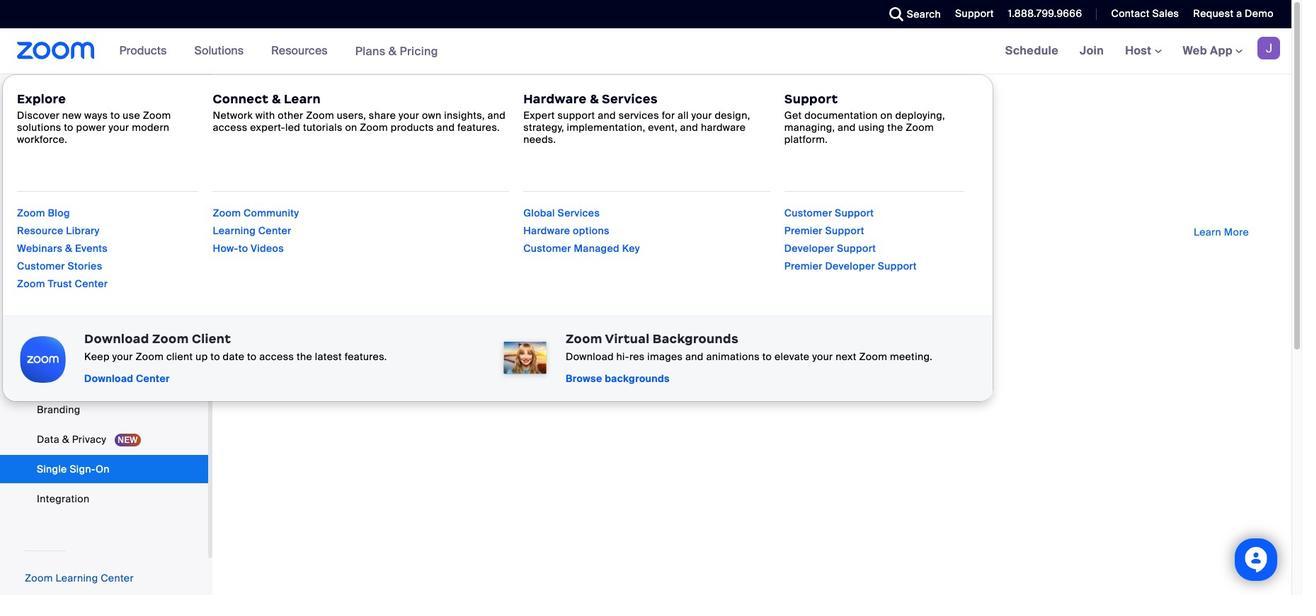 Task type: vqa. For each thing, say whether or not it's contained in the screenshot.
the zoom blog link
yes



Task type: describe. For each thing, give the bounding box(es) containing it.
0 vertical spatial sign-
[[318, 95, 343, 108]]

to right "admin"
[[487, 115, 497, 128]]

profile picture image
[[1258, 37, 1280, 59]]

or
[[845, 115, 855, 128]]

connect
[[213, 91, 269, 107]]

plans
[[355, 44, 386, 58]]

request
[[1194, 7, 1234, 20]]

pricing
[[400, 44, 438, 58]]

members
[[535, 115, 581, 128]]

your inside connect & learn network with other zoom users, share your own insights, and access expert-led tutorials on zoom products and features.
[[399, 109, 419, 122]]

reports
[[24, 78, 63, 91]]

0 vertical spatial single
[[285, 95, 315, 108]]

paid
[[352, 193, 373, 206]]

global services link
[[523, 207, 600, 220]]

browse
[[566, 373, 602, 385]]

solutions button
[[194, 28, 250, 74]]

0 vertical spatial developer
[[785, 242, 834, 255]]

schedule
[[1005, 43, 1059, 58]]

global
[[523, 207, 555, 220]]

host
[[1125, 43, 1155, 58]]

more
[[1224, 226, 1249, 239]]

zoom learning center link
[[25, 572, 134, 585]]

branding
[[37, 404, 80, 416]]

backgrounds
[[605, 373, 670, 385]]

hardware & services expert support and services for all your design, strategy, implementation, event, and hardware needs.
[[523, 91, 750, 146]]

access inside download zoom client keep your zoom client up to date to access the latest features.
[[259, 351, 294, 363]]

product information navigation
[[2, 28, 994, 402]]

data & privacy
[[37, 433, 109, 446]]

stories
[[68, 260, 102, 273]]

hardware
[[701, 121, 746, 134]]

browse backgrounds
[[566, 373, 670, 385]]

latest
[[315, 351, 342, 363]]

2 menu item from the top
[[0, 168, 208, 195]]

reports link
[[0, 70, 208, 98]]

1 horizontal spatial with
[[399, 193, 419, 206]]

deploying,
[[896, 109, 945, 122]]

keep
[[84, 351, 110, 363]]

zoom mesh link
[[0, 366, 208, 394]]

zoom inside support get documentation on deploying, managing, and using the zoom platform.
[[906, 121, 934, 134]]

to left power
[[64, 121, 73, 134]]

zoom inside menu
[[37, 374, 65, 387]]

single for single sign-on (sso) allows account admin to enable members to use corporate credentials (such as active directory or saml2.0) to access zoom. how is sso enabled?
[[275, 115, 305, 128]]

credentials
[[666, 115, 720, 128]]

admin menu menu
[[0, 140, 208, 516]]

web
[[1183, 43, 1208, 58]]

& for learn
[[272, 91, 281, 107]]

active
[[766, 115, 796, 128]]

on?
[[343, 95, 363, 108]]

data & privacy link
[[0, 426, 208, 454]]

enable
[[499, 115, 532, 128]]

how-to videos link
[[213, 242, 284, 255]]

for
[[662, 109, 675, 122]]

access inside connect & learn network with other zoom users, share your own insights, and access expert-led tutorials on zoom products and features.
[[213, 121, 247, 134]]

elevate
[[775, 351, 810, 363]]

app inside menu
[[37, 344, 56, 357]]

1 menu item from the top
[[0, 140, 208, 166]]

click
[[554, 193, 576, 206]]

community
[[244, 207, 299, 220]]

zoom virtual backgrounds image
[[499, 333, 552, 386]]

services inside hardware & services expert support and services for all your design, strategy, implementation, event, and hardware needs.
[[602, 91, 658, 107]]

branding link
[[0, 396, 208, 424]]

to right members on the top left of page
[[584, 115, 593, 128]]

to inside 'zoom virtual backgrounds download hi-res images and animations to elevate your next zoom meeting.'
[[763, 351, 772, 363]]

customer inside customer support premier support developer support premier developer support
[[785, 207, 832, 220]]

demo
[[1245, 7, 1274, 20]]

& for privacy
[[62, 433, 69, 446]]

learning center link
[[213, 225, 291, 237]]

1 horizontal spatial on
[[579, 193, 591, 206]]

share
[[369, 109, 396, 122]]

premier support link
[[785, 225, 865, 237]]

customer inside zoom blog resource library webinars & events customer stories zoom trust center
[[17, 260, 65, 273]]

0 vertical spatial a
[[1237, 7, 1243, 20]]

ways
[[84, 109, 108, 122]]

events
[[75, 242, 108, 255]]

download zoom client keep your zoom client up to date to access the latest features.
[[84, 331, 387, 363]]

images
[[648, 351, 683, 363]]

download zoom client image
[[17, 333, 70, 386]]

led
[[285, 121, 300, 134]]

solutions
[[194, 43, 244, 58]]

directory
[[798, 115, 842, 128]]

download center
[[84, 373, 170, 385]]

what
[[246, 95, 271, 108]]

download for zoom
[[84, 331, 149, 347]]

integration
[[37, 493, 90, 506]]

menu inside side navigation navigation
[[0, 336, 208, 515]]

enabled?
[[305, 134, 350, 147]]

design,
[[715, 109, 750, 122]]

than
[[450, 193, 471, 206]]

plans & pricing
[[355, 44, 438, 58]]

use inside explore discover new ways to use zoom solutions to power your modern workforce.
[[123, 109, 140, 122]]

how-
[[213, 242, 238, 255]]

all
[[678, 109, 689, 122]]

sso
[[281, 134, 303, 147]]

connect & learn network with other zoom users, share your own insights, and access expert-led tutorials on zoom products and features.
[[213, 91, 506, 134]]

saml2.0)
[[858, 115, 904, 128]]

customer inside global services hardware options customer managed key
[[523, 242, 571, 255]]

hardware options link
[[523, 225, 610, 237]]

zoom virtual backgrounds download hi-res images and animations to elevate your next zoom meeting.
[[566, 331, 933, 363]]

sales
[[1153, 7, 1179, 20]]

single sign-on link
[[0, 455, 208, 484]]

to right date
[[247, 351, 257, 363]]

schedule link
[[995, 28, 1069, 74]]

to inside the zoom community learning center how-to videos
[[238, 242, 248, 255]]

contact
[[1112, 7, 1150, 20]]

admin
[[454, 115, 484, 128]]

expert-
[[250, 121, 285, 134]]

support get documentation on deploying, managing, and using the zoom platform.
[[785, 91, 945, 146]]

(sso)
[[350, 115, 377, 128]]

access inside single sign-on (sso) allows account admin to enable members to use corporate credentials (such as active directory or saml2.0) to access zoom. how is sso enabled?
[[919, 115, 954, 128]]

more
[[422, 193, 447, 206]]

marketplace
[[59, 344, 119, 357]]

products
[[119, 43, 167, 58]]

to right saml2.0)
[[907, 115, 916, 128]]

learning inside side navigation navigation
[[56, 572, 98, 585]]

upgrade
[[289, 193, 329, 206]]

center inside side navigation navigation
[[101, 572, 134, 585]]

event,
[[648, 121, 678, 134]]

5 menu item from the top
[[0, 253, 208, 280]]

services inside global services hardware options customer managed key
[[558, 207, 600, 220]]

hardware inside hardware & services expert support and services for all your design, strategy, implementation, event, and hardware needs.
[[523, 91, 587, 107]]

to right up
[[211, 351, 220, 363]]

premier developer support link
[[785, 260, 917, 273]]

resource library link
[[17, 225, 100, 237]]

own
[[422, 109, 442, 122]]

to right ways
[[110, 109, 120, 122]]

tutorials
[[303, 121, 343, 134]]

up
[[196, 351, 208, 363]]



Task type: locate. For each thing, give the bounding box(es) containing it.
allows
[[380, 115, 410, 128]]

managing,
[[785, 121, 835, 134]]

features. right latest
[[345, 351, 387, 363]]

developer down premier support link
[[785, 242, 834, 255]]

zoom inside explore discover new ways to use zoom solutions to power your modern workforce.
[[143, 109, 171, 122]]

customer down the webinars
[[17, 260, 65, 273]]

sign- for single sign-on (sso) allows account admin to enable members to use corporate credentials (such as active directory or saml2.0) to access zoom. how is sso enabled?
[[308, 115, 334, 128]]

side navigation navigation
[[0, 0, 212, 596]]

on left deploying,
[[881, 109, 893, 122]]

1 horizontal spatial use
[[596, 115, 613, 128]]

1 horizontal spatial services
[[602, 91, 658, 107]]

& for pricing
[[389, 44, 397, 58]]

plans & pricing link
[[355, 44, 438, 58], [355, 44, 438, 58]]

contact sales link
[[1101, 0, 1183, 28], [1112, 7, 1179, 20]]

menu item
[[0, 140, 208, 166], [0, 168, 208, 195], [0, 196, 208, 223], [0, 225, 208, 251], [0, 253, 208, 280], [0, 281, 208, 308], [0, 309, 208, 336]]

0 vertical spatial learning
[[213, 225, 256, 237]]

hi-
[[617, 351, 630, 363]]

to left elevate
[[763, 351, 772, 363]]

on inside connect & learn network with other zoom users, share your own insights, and access expert-led tutorials on zoom products and features.
[[345, 121, 357, 134]]

support inside support get documentation on deploying, managing, and using the zoom platform.
[[785, 91, 838, 107]]

banner containing explore
[[0, 28, 1292, 402]]

the inside download zoom client keep your zoom client up to date to access the latest features.
[[297, 351, 312, 363]]

1 vertical spatial download
[[566, 351, 614, 363]]

"billing".
[[594, 193, 633, 206]]

with inside connect & learn network with other zoom users, share your own insights, and access expert-led tutorials on zoom products and features.
[[255, 109, 275, 122]]

trust
[[48, 278, 72, 290]]

your right ways
[[108, 121, 129, 134]]

with down what
[[255, 109, 275, 122]]

key
[[622, 242, 640, 255]]

1 vertical spatial developer
[[825, 260, 875, 273]]

features. right the account
[[458, 121, 500, 134]]

integration link
[[0, 485, 208, 513]]

banner
[[0, 28, 1292, 402]]

0 horizontal spatial features.
[[345, 351, 387, 363]]

1 horizontal spatial features.
[[458, 121, 500, 134]]

single
[[285, 95, 315, 108], [275, 115, 305, 128], [37, 463, 67, 476]]

and
[[488, 109, 506, 122], [598, 109, 616, 122], [437, 121, 455, 134], [680, 121, 698, 134], [838, 121, 856, 134], [686, 351, 704, 363]]

res
[[630, 351, 645, 363]]

resource
[[17, 225, 64, 237]]

1 hardware from the top
[[523, 91, 587, 107]]

features. inside download zoom client keep your zoom client up to date to access the latest features.
[[345, 351, 387, 363]]

learn inside connect & learn network with other zoom users, share your own insights, and access expert-led tutorials on zoom products and features.
[[284, 91, 321, 107]]

0 horizontal spatial a
[[344, 193, 350, 206]]

and right "admin"
[[488, 109, 506, 122]]

& for services
[[590, 91, 599, 107]]

and left using
[[838, 121, 856, 134]]

on for single sign-on (sso) allows account admin to enable members to use corporate credentials (such as active directory or saml2.0) to access zoom. how is sso enabled?
[[333, 115, 348, 128]]

0 horizontal spatial customer
[[17, 260, 65, 273]]

2 vertical spatial customer
[[17, 260, 65, 273]]

1 horizontal spatial the
[[888, 121, 903, 134]]

on inside single sign-on (sso) allows account admin to enable members to use corporate credentials (such as active directory or saml2.0) to access zoom. how is sso enabled?
[[333, 115, 348, 128]]

0 vertical spatial download
[[84, 331, 149, 347]]

get
[[785, 109, 802, 122]]

& inside zoom blog resource library webinars & events customer stories zoom trust center
[[65, 242, 72, 255]]

access right date
[[259, 351, 294, 363]]

& right what
[[272, 91, 281, 107]]

on inside admin menu menu
[[96, 463, 110, 476]]

your
[[399, 109, 419, 122], [692, 109, 712, 122], [108, 121, 129, 134], [112, 351, 133, 363], [812, 351, 833, 363]]

browse backgrounds link
[[566, 373, 670, 385]]

2 horizontal spatial on
[[881, 109, 893, 122]]

use inside single sign-on (sso) allows account admin to enable members to use corporate credentials (such as active directory or saml2.0) to access zoom. how is sso enabled?
[[596, 115, 613, 128]]

account
[[413, 115, 452, 128]]

1 vertical spatial sign-
[[308, 115, 334, 128]]

1 vertical spatial hardware
[[523, 225, 570, 237]]

access up the how
[[213, 121, 247, 134]]

single up sso
[[275, 115, 305, 128]]

customer managed key link
[[523, 242, 640, 255]]

1 vertical spatial customer
[[523, 242, 571, 255]]

customer down hardware options link
[[523, 242, 571, 255]]

single up other
[[285, 95, 315, 108]]

1 vertical spatial on
[[96, 463, 110, 476]]

explore
[[17, 91, 66, 107]]

1 vertical spatial premier
[[785, 260, 823, 273]]

6 menu item from the top
[[0, 281, 208, 308]]

access left zoom.
[[919, 115, 954, 128]]

what is single sign-on?
[[246, 95, 363, 108]]

0 vertical spatial the
[[888, 121, 903, 134]]

features. inside connect & learn network with other zoom users, share your own insights, and access expert-led tutorials on zoom products and features.
[[458, 121, 500, 134]]

1 vertical spatial with
[[399, 193, 419, 206]]

sign- inside single sign-on (sso) allows account admin to enable members to use corporate credentials (such as active directory or saml2.0) to access zoom. how is sso enabled?
[[308, 115, 334, 128]]

0 vertical spatial is
[[274, 95, 282, 108]]

plan
[[376, 193, 397, 206]]

the inside support get documentation on deploying, managing, and using the zoom platform.
[[888, 121, 903, 134]]

on down on?
[[345, 121, 357, 134]]

zoom inside the zoom community learning center how-to videos
[[213, 207, 241, 220]]

single sign-on (sso) allows account admin to enable members to use corporate credentials (such as active directory or saml2.0) to access zoom. how is sso enabled?
[[246, 115, 987, 147]]

download up browse
[[566, 351, 614, 363]]

0 horizontal spatial services
[[558, 207, 600, 220]]

and right support
[[598, 109, 616, 122]]

your up 'download center'
[[112, 351, 133, 363]]

on
[[881, 109, 893, 122], [345, 121, 357, 134], [579, 193, 591, 206]]

to down learning center link
[[238, 242, 248, 255]]

0 horizontal spatial use
[[123, 109, 140, 122]]

hardware down the 'global'
[[523, 225, 570, 237]]

0 vertical spatial services
[[602, 91, 658, 107]]

sign- up enabled?
[[308, 115, 334, 128]]

single inside the "single sign-on" link
[[37, 463, 67, 476]]

0 horizontal spatial app
[[37, 344, 56, 357]]

0 vertical spatial hardware
[[523, 91, 587, 107]]

your inside download zoom client keep your zoom client up to date to access the latest features.
[[112, 351, 133, 363]]

is inside single sign-on (sso) allows account admin to enable members to use corporate credentials (such as active directory or saml2.0) to access zoom. how is sso enabled?
[[270, 134, 279, 147]]

1 vertical spatial learn
[[1194, 226, 1222, 239]]

to left paid
[[332, 193, 341, 206]]

a
[[1237, 7, 1243, 20], [344, 193, 350, 206]]

modern
[[132, 121, 169, 134]]

(such
[[723, 115, 749, 128]]

support
[[558, 109, 595, 122]]

use right support
[[596, 115, 613, 128]]

1 vertical spatial is
[[270, 134, 279, 147]]

your inside 'zoom virtual backgrounds download hi-res images and animations to elevate your next zoom meeting.'
[[812, 351, 833, 363]]

1 horizontal spatial learn
[[1194, 226, 1222, 239]]

meetings navigation
[[995, 28, 1292, 74]]

1 horizontal spatial learning
[[213, 225, 256, 237]]

& right data on the bottom left of the page
[[62, 433, 69, 446]]

hardware inside global services hardware options customer managed key
[[523, 225, 570, 237]]

1 premier from the top
[[785, 225, 823, 237]]

search
[[907, 8, 941, 21]]

please
[[519, 193, 552, 206]]

learn left more at the right top
[[1194, 226, 1222, 239]]

your inside hardware & services expert support and services for all your design, strategy, implementation, event, and hardware needs.
[[692, 109, 712, 122]]

your inside explore discover new ways to use zoom solutions to power your modern workforce.
[[108, 121, 129, 134]]

1 vertical spatial learning
[[56, 572, 98, 585]]

and right for
[[680, 121, 698, 134]]

developer down developer support link
[[825, 260, 875, 273]]

sign- up "users,"
[[318, 95, 343, 108]]

next
[[836, 351, 857, 363]]

the right using
[[888, 121, 903, 134]]

and right the products
[[437, 121, 455, 134]]

1 horizontal spatial a
[[1237, 7, 1243, 20]]

with right plan
[[399, 193, 419, 206]]

client
[[192, 331, 231, 347]]

customer up premier support link
[[785, 207, 832, 220]]

2 horizontal spatial access
[[919, 115, 954, 128]]

products button
[[119, 28, 173, 74]]

workforce.
[[17, 133, 67, 146]]

customer stories link
[[17, 260, 102, 273]]

admin
[[8, 114, 38, 125]]

on inside support get documentation on deploying, managing, and using the zoom platform.
[[881, 109, 893, 122]]

2 vertical spatial single
[[37, 463, 67, 476]]

& inside connect & learn network with other zoom users, share your own insights, and access expert-led tutorials on zoom products and features.
[[272, 91, 281, 107]]

1 horizontal spatial access
[[259, 351, 294, 363]]

2 horizontal spatial customer
[[785, 207, 832, 220]]

download for center
[[84, 373, 133, 385]]

client
[[166, 351, 193, 363]]

1 vertical spatial app
[[37, 344, 56, 357]]

on
[[333, 115, 348, 128], [96, 463, 110, 476]]

0 horizontal spatial access
[[213, 121, 247, 134]]

on up enabled?
[[333, 115, 348, 128]]

single inside single sign-on (sso) allows account admin to enable members to use corporate credentials (such as active directory or saml2.0) to access zoom. how is sso enabled?
[[275, 115, 305, 128]]

0 horizontal spatial the
[[297, 351, 312, 363]]

developer
[[785, 242, 834, 255], [825, 260, 875, 273]]

request a demo
[[1194, 7, 1274, 20]]

and inside 'zoom virtual backgrounds download hi-res images and animations to elevate your next zoom meeting.'
[[686, 351, 704, 363]]

0 vertical spatial premier
[[785, 225, 823, 237]]

and down backgrounds
[[686, 351, 704, 363]]

& right plans at the top left
[[389, 44, 397, 58]]

& up customer stories link
[[65, 242, 72, 255]]

menu containing app marketplace
[[0, 336, 208, 515]]

1 vertical spatial features.
[[345, 351, 387, 363]]

on right click
[[579, 193, 591, 206]]

0 vertical spatial learn
[[284, 91, 321, 107]]

3 menu item from the top
[[0, 196, 208, 223]]

0 vertical spatial customer
[[785, 207, 832, 220]]

premier down developer support link
[[785, 260, 823, 273]]

customer
[[785, 207, 832, 220], [523, 242, 571, 255], [17, 260, 65, 273]]

is up other
[[274, 95, 282, 108]]

7 menu item from the top
[[0, 309, 208, 336]]

products
[[391, 121, 434, 134]]

premier down customer support link in the top of the page
[[785, 225, 823, 237]]

using
[[859, 121, 885, 134]]

learning inside the zoom community learning center how-to videos
[[213, 225, 256, 237]]

hardware up members on the top left of page
[[523, 91, 587, 107]]

strategy,
[[523, 121, 564, 134]]

download
[[84, 331, 149, 347], [566, 351, 614, 363], [84, 373, 133, 385]]

services
[[602, 91, 658, 107], [558, 207, 600, 220]]

single for single sign-on
[[37, 463, 67, 476]]

hosts,
[[487, 193, 517, 206]]

your right 'all'
[[692, 109, 712, 122]]

1 horizontal spatial app
[[1210, 43, 1233, 58]]

network
[[213, 109, 253, 122]]

download down keep at the bottom
[[84, 373, 133, 385]]

app inside meetings navigation
[[1210, 43, 1233, 58]]

services down click
[[558, 207, 600, 220]]

0 vertical spatial features.
[[458, 121, 500, 134]]

center inside zoom blog resource library webinars & events customer stories zoom trust center
[[75, 278, 108, 290]]

&
[[389, 44, 397, 58], [272, 91, 281, 107], [590, 91, 599, 107], [65, 242, 72, 255], [62, 433, 69, 446]]

resources button
[[271, 28, 334, 74]]

discover
[[17, 109, 60, 122]]

and inside support get documentation on deploying, managing, and using the zoom platform.
[[838, 121, 856, 134]]

join link
[[1069, 28, 1115, 74]]

4 menu item from the top
[[0, 225, 208, 251]]

1 horizontal spatial customer
[[523, 242, 571, 255]]

power
[[76, 121, 106, 134]]

insights,
[[444, 109, 485, 122]]

on for single sign-on
[[96, 463, 110, 476]]

corporate
[[616, 115, 663, 128]]

app right "web"
[[1210, 43, 1233, 58]]

zoom mesh
[[37, 374, 94, 387]]

your left next
[[812, 351, 833, 363]]

single down data on the bottom left of the page
[[37, 463, 67, 476]]

0 vertical spatial on
[[333, 115, 348, 128]]

learn more
[[1194, 226, 1249, 239]]

1 horizontal spatial on
[[333, 115, 348, 128]]

the left latest
[[297, 351, 312, 363]]

0 horizontal spatial on
[[345, 121, 357, 134]]

zoom learning center
[[25, 572, 134, 585]]

expert
[[523, 109, 555, 122]]

0 vertical spatial app
[[1210, 43, 1233, 58]]

0 horizontal spatial learn
[[284, 91, 321, 107]]

2 vertical spatial download
[[84, 373, 133, 385]]

zoom community link
[[213, 207, 299, 220]]

a left paid
[[344, 193, 350, 206]]

0 horizontal spatial learning
[[56, 572, 98, 585]]

1.888.799.9666 button
[[998, 0, 1086, 28], [1008, 7, 1082, 20]]

download up keep at the bottom
[[84, 331, 149, 347]]

1 vertical spatial a
[[344, 193, 350, 206]]

zoom logo image
[[17, 42, 95, 59]]

& inside menu
[[62, 433, 69, 446]]

& up support
[[590, 91, 599, 107]]

as
[[752, 115, 763, 128]]

web app
[[1183, 43, 1233, 58]]

hardware
[[523, 91, 587, 107], [523, 225, 570, 237]]

sign- down privacy at the left bottom of page
[[70, 463, 96, 476]]

0 horizontal spatial on
[[96, 463, 110, 476]]

app up the zoom mesh
[[37, 344, 56, 357]]

center
[[258, 225, 291, 237], [75, 278, 108, 290], [136, 373, 170, 385], [101, 572, 134, 585]]

zoom community learning center how-to videos
[[213, 207, 299, 255]]

1 vertical spatial services
[[558, 207, 600, 220]]

sign- inside menu
[[70, 463, 96, 476]]

contact sales
[[1112, 7, 1179, 20]]

2 premier from the top
[[785, 260, 823, 273]]

1.888.799.9666
[[1008, 7, 1082, 20]]

services up services
[[602, 91, 658, 107]]

0 vertical spatial with
[[255, 109, 275, 122]]

data
[[37, 433, 59, 446]]

access
[[919, 115, 954, 128], [213, 121, 247, 134], [259, 351, 294, 363]]

documentation
[[805, 109, 878, 122]]

2 vertical spatial sign-
[[70, 463, 96, 476]]

download inside download zoom client keep your zoom client up to date to access the latest features.
[[84, 331, 149, 347]]

on down data & privacy link
[[96, 463, 110, 476]]

& inside hardware & services expert support and services for all your design, strategy, implementation, event, and hardware needs.
[[590, 91, 599, 107]]

support link
[[945, 0, 998, 28], [955, 7, 994, 20]]

blog
[[48, 207, 70, 220]]

your left own
[[399, 109, 419, 122]]

library
[[66, 225, 100, 237]]

learn up other
[[284, 91, 321, 107]]

center inside the zoom community learning center how-to videos
[[258, 225, 291, 237]]

1 vertical spatial single
[[275, 115, 305, 128]]

is down expert-
[[270, 134, 279, 147]]

menu
[[0, 336, 208, 515]]

use right ways
[[123, 109, 140, 122]]

explore discover new ways to use zoom solutions to power your modern workforce.
[[17, 91, 171, 146]]

2 hardware from the top
[[523, 225, 570, 237]]

privacy
[[72, 433, 106, 446]]

virtual
[[605, 331, 650, 347]]

webinars & events link
[[17, 242, 108, 255]]

developer support link
[[785, 242, 876, 255]]

search button
[[879, 0, 945, 28]]

a left demo
[[1237, 7, 1243, 20]]

download inside 'zoom virtual backgrounds download hi-res images and animations to elevate your next zoom meeting.'
[[566, 351, 614, 363]]

sign- for single sign-on
[[70, 463, 96, 476]]

1 vertical spatial the
[[297, 351, 312, 363]]

0 horizontal spatial with
[[255, 109, 275, 122]]



